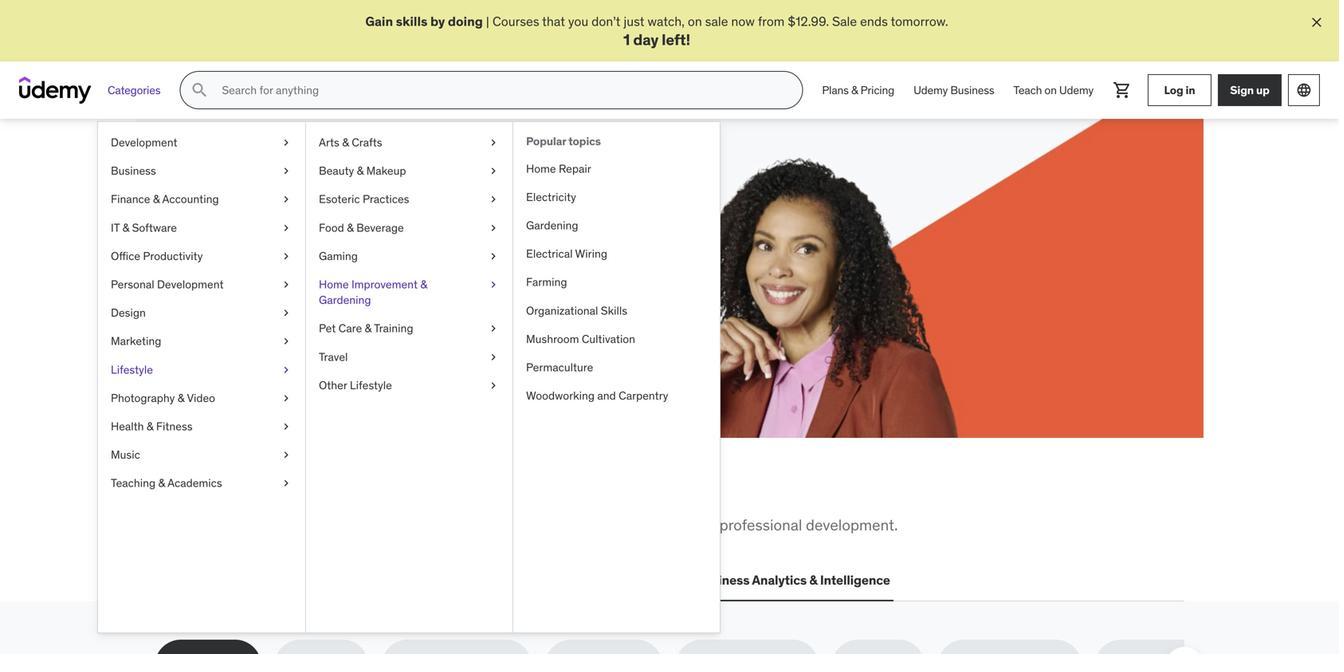 Task type: describe. For each thing, give the bounding box(es) containing it.
gain
[[366, 13, 393, 30]]

for
[[262, 260, 278, 276]]

tomorrow. for |
[[891, 13, 949, 30]]

xsmall image for health & fitness
[[280, 419, 293, 434]]

xsmall image for gaming
[[487, 249, 500, 264]]

well-
[[627, 515, 660, 535]]

$12.99. for save)
[[226, 278, 268, 294]]

1 horizontal spatial on
[[1045, 83, 1057, 97]]

gardening inside home improvement & gardening
[[319, 293, 371, 307]]

it for it certifications
[[286, 572, 297, 588]]

to
[[353, 515, 367, 535]]

analytics
[[752, 572, 807, 588]]

xsmall image for design
[[280, 305, 293, 321]]

esoteric practices
[[319, 192, 410, 206]]

in inside the all the skills you need in one place from critical workplace skills to technical topics, our catalog supports well-rounded professional development.
[[431, 476, 455, 509]]

it for it & software
[[111, 221, 120, 235]]

teaching & academics
[[111, 476, 222, 490]]

up
[[1257, 83, 1270, 97]]

music link
[[98, 441, 305, 469]]

plans & pricing link
[[813, 71, 905, 109]]

data
[[485, 572, 513, 588]]

xsmall image for beauty & makeup
[[487, 163, 500, 179]]

lifestyle inside lifestyle link
[[111, 362, 153, 377]]

marketing link
[[98, 327, 305, 356]]

ends for save)
[[299, 278, 327, 294]]

home repair link
[[514, 155, 720, 183]]

xsmall image for esoteric practices
[[487, 192, 500, 207]]

business analytics & intelligence
[[696, 572, 891, 588]]

crafts
[[352, 135, 383, 150]]

food & beverage link
[[306, 214, 513, 242]]

topics
[[569, 134, 601, 149]]

home improvement & gardening link
[[306, 271, 513, 315]]

photography & video link
[[98, 384, 305, 412]]

design
[[111, 306, 146, 320]]

software
[[132, 221, 177, 235]]

you inside the all the skills you need in one place from critical workplace skills to technical topics, our catalog supports well-rounded professional development.
[[315, 476, 360, 509]]

xsmall image for pet care & training
[[487, 321, 500, 337]]

electrical wiring link
[[514, 240, 720, 268]]

xsmall image for business
[[280, 163, 293, 179]]

log in link
[[1149, 74, 1212, 106]]

xsmall image for food & beverage
[[487, 220, 500, 236]]

repair
[[559, 162, 592, 176]]

arts & crafts link
[[306, 129, 513, 157]]

music
[[111, 448, 140, 462]]

electricity link
[[514, 183, 720, 212]]

xsmall image for music
[[280, 447, 293, 463]]

health & fitness
[[111, 419, 193, 434]]

lifestyle inside other lifestyle link
[[350, 378, 392, 392]]

1 horizontal spatial gardening
[[526, 218, 579, 233]]

business analytics & intelligence button
[[693, 561, 894, 600]]

practice,
[[300, 188, 408, 221]]

academics
[[168, 476, 222, 490]]

udemy image
[[19, 77, 92, 104]]

supports
[[563, 515, 623, 535]]

xsmall image for photography & video
[[280, 390, 293, 406]]

travel
[[319, 350, 348, 364]]

from
[[758, 13, 785, 30]]

from
[[155, 515, 190, 535]]

professional
[[720, 515, 803, 535]]

you inside gain skills by doing | courses that you don't just watch, on sale now from $12.99. sale ends tomorrow. 1 day left!
[[569, 13, 589, 30]]

teach on udemy link
[[1005, 71, 1104, 109]]

sale for save)
[[271, 278, 296, 294]]

& for beverage
[[347, 221, 354, 235]]

development link
[[98, 129, 305, 157]]

beauty
[[319, 164, 354, 178]]

it certifications button
[[283, 561, 384, 600]]

shopping cart with 0 items image
[[1113, 81, 1133, 100]]

by
[[431, 13, 445, 30]]

2 vertical spatial skills
[[316, 515, 350, 535]]

skill
[[315, 260, 337, 276]]

place
[[510, 476, 577, 509]]

business for business
[[111, 164, 156, 178]]

and
[[598, 389, 616, 403]]

pet care & training link
[[306, 315, 513, 343]]

& inside button
[[810, 572, 818, 588]]

every
[[281, 260, 312, 276]]

$12.99. for |
[[788, 13, 830, 30]]

succeed
[[413, 188, 512, 221]]

improvement
[[352, 277, 418, 292]]

popular
[[526, 134, 566, 149]]

food
[[319, 221, 344, 235]]

ends for |
[[861, 13, 888, 30]]

organizational skills link
[[514, 297, 720, 325]]

journey,
[[430, 260, 475, 276]]

finance & accounting
[[111, 192, 219, 206]]

gaming link
[[306, 242, 513, 271]]

& for academics
[[158, 476, 165, 490]]

marketing
[[111, 334, 161, 348]]

your
[[353, 260, 378, 276]]

& for video
[[178, 391, 185, 405]]

xsmall image for other lifestyle
[[487, 378, 500, 393]]

sale
[[706, 13, 729, 30]]

our
[[484, 515, 506, 535]]

courses for (and
[[212, 260, 259, 276]]

save)
[[272, 220, 336, 253]]

xsmall image for it & software
[[280, 220, 293, 236]]

xsmall image for lifestyle
[[280, 362, 293, 378]]

xsmall image for travel
[[487, 349, 500, 365]]

other lifestyle link
[[306, 371, 513, 400]]

& for crafts
[[342, 135, 349, 150]]

Search for anything text field
[[219, 77, 784, 104]]

mushroom
[[526, 332, 579, 346]]

topics,
[[435, 515, 480, 535]]

doing
[[448, 13, 483, 30]]

home for home improvement & gardening
[[319, 277, 349, 292]]

just
[[624, 13, 645, 30]]

submit search image
[[190, 81, 209, 100]]

business for business analytics & intelligence
[[696, 572, 750, 588]]

workplace
[[242, 515, 312, 535]]

home repair
[[526, 162, 592, 176]]

health
[[111, 419, 144, 434]]

mushroom cultivation link
[[514, 325, 720, 353]]

left!
[[662, 30, 691, 49]]

organizational
[[526, 303, 599, 318]]

learn,
[[212, 188, 295, 221]]

training
[[374, 321, 414, 336]]

beauty & makeup link
[[306, 157, 513, 185]]

cultivation
[[582, 332, 636, 346]]

lifestyle link
[[98, 356, 305, 384]]

rounded
[[660, 515, 716, 535]]

sale for |
[[833, 13, 858, 30]]



Task type: locate. For each thing, give the bounding box(es) containing it.
1 horizontal spatial $12.99.
[[788, 13, 830, 30]]

ends inside gain skills by doing | courses that you don't just watch, on sale now from $12.99. sale ends tomorrow. 1 day left!
[[861, 13, 888, 30]]

0 horizontal spatial business
[[111, 164, 156, 178]]

xsmall image inside personal development link
[[280, 277, 293, 293]]

the
[[197, 476, 237, 509]]

xsmall image for marketing
[[280, 334, 293, 349]]

0 vertical spatial sale
[[833, 13, 858, 30]]

you
[[569, 13, 589, 30], [315, 476, 360, 509]]

it & software link
[[98, 214, 305, 242]]

lifestyle down the marketing
[[111, 362, 153, 377]]

carpentry
[[619, 389, 669, 403]]

beauty & makeup
[[319, 164, 406, 178]]

personal development
[[111, 277, 224, 292]]

business link
[[98, 157, 305, 185]]

tomorrow. inside gain skills by doing | courses that you don't just watch, on sale now from $12.99. sale ends tomorrow. 1 day left!
[[891, 13, 949, 30]]

xsmall image inside lifestyle link
[[280, 362, 293, 378]]

video
[[187, 391, 215, 405]]

xsmall image inside marketing "link"
[[280, 334, 293, 349]]

sign up
[[1231, 83, 1270, 97]]

xsmall image inside gaming link
[[487, 249, 500, 264]]

xsmall image inside business link
[[280, 163, 293, 179]]

$12.99. right from
[[788, 13, 830, 30]]

xsmall image for development
[[280, 135, 293, 151]]

0 vertical spatial it
[[111, 221, 120, 235]]

on left sale
[[688, 13, 703, 30]]

xsmall image inside "esoteric practices" link
[[487, 192, 500, 207]]

courses up at
[[212, 260, 259, 276]]

xsmall image for office productivity
[[280, 249, 293, 264]]

in up topics,
[[431, 476, 455, 509]]

$12.99. inside gain skills by doing | courses that you don't just watch, on sale now from $12.99. sale ends tomorrow. 1 day left!
[[788, 13, 830, 30]]

2 vertical spatial business
[[696, 572, 750, 588]]

sale inside learn, practice, succeed (and save) courses for every skill in your learning journey, starting at $12.99. sale ends tomorrow.
[[271, 278, 296, 294]]

1 vertical spatial tomorrow.
[[330, 278, 387, 294]]

1 vertical spatial it
[[286, 572, 297, 588]]

care
[[339, 321, 362, 336]]

home down skill in the left top of the page
[[319, 277, 349, 292]]

& inside home improvement & gardening
[[421, 277, 428, 292]]

0 vertical spatial $12.99.
[[788, 13, 830, 30]]

1 horizontal spatial it
[[286, 572, 297, 588]]

1 vertical spatial ends
[[299, 278, 327, 294]]

you up to in the left of the page
[[315, 476, 360, 509]]

development
[[111, 135, 178, 150], [157, 277, 224, 292]]

now
[[732, 13, 755, 30]]

farming
[[526, 275, 568, 289]]

0 vertical spatial development
[[111, 135, 178, 150]]

1 vertical spatial in
[[340, 260, 350, 276]]

categories button
[[98, 71, 170, 109]]

it left certifications at the left bottom of the page
[[286, 572, 297, 588]]

1 vertical spatial development
[[157, 277, 224, 292]]

0 vertical spatial you
[[569, 13, 589, 30]]

& up the office
[[123, 221, 129, 235]]

woodworking and carpentry
[[526, 389, 669, 403]]

skills
[[396, 13, 428, 30], [242, 476, 310, 509], [316, 515, 350, 535]]

1 vertical spatial you
[[315, 476, 360, 509]]

$12.99.
[[788, 13, 830, 30], [226, 278, 268, 294]]

1 horizontal spatial tomorrow.
[[891, 13, 949, 30]]

& right health
[[147, 419, 154, 434]]

0 horizontal spatial in
[[340, 260, 350, 276]]

categories
[[108, 83, 161, 97]]

ends inside learn, practice, succeed (and save) courses for every skill in your learning journey, starting at $12.99. sale ends tomorrow.
[[299, 278, 327, 294]]

health & fitness link
[[98, 412, 305, 441]]

courses right |
[[493, 13, 540, 30]]

& for pricing
[[852, 83, 859, 97]]

development down office productivity link
[[157, 277, 224, 292]]

that
[[543, 13, 566, 30]]

1 horizontal spatial ends
[[861, 13, 888, 30]]

arts
[[319, 135, 340, 150]]

& for fitness
[[147, 419, 154, 434]]

1 horizontal spatial sale
[[833, 13, 858, 30]]

gardening link
[[514, 212, 720, 240]]

it certifications
[[286, 572, 381, 588]]

in inside learn, practice, succeed (and save) courses for every skill in your learning journey, starting at $12.99. sale ends tomorrow.
[[340, 260, 350, 276]]

1 vertical spatial gardening
[[319, 293, 371, 307]]

& right 'food' at the left top of the page
[[347, 221, 354, 235]]

learn, practice, succeed (and save) courses for every skill in your learning journey, starting at $12.99. sale ends tomorrow.
[[212, 188, 522, 294]]

xsmall image inside design link
[[280, 305, 293, 321]]

udemy business link
[[905, 71, 1005, 109]]

1 horizontal spatial lifestyle
[[350, 378, 392, 392]]

0 horizontal spatial you
[[315, 476, 360, 509]]

xsmall image for teaching & academics
[[280, 476, 293, 491]]

& right beauty
[[357, 164, 364, 178]]

it inside button
[[286, 572, 297, 588]]

sale down every
[[271, 278, 296, 294]]

ends
[[861, 13, 888, 30], [299, 278, 327, 294]]

xsmall image for home improvement & gardening
[[487, 277, 500, 293]]

science
[[516, 572, 563, 588]]

1 vertical spatial lifestyle
[[350, 378, 392, 392]]

business left analytics
[[696, 572, 750, 588]]

xsmall image
[[487, 135, 500, 151], [280, 163, 293, 179], [487, 192, 500, 207], [280, 220, 293, 236], [280, 277, 293, 293], [280, 305, 293, 321], [487, 321, 500, 337], [280, 334, 293, 349], [487, 378, 500, 393], [280, 447, 293, 463], [280, 476, 293, 491]]

1 vertical spatial skills
[[242, 476, 310, 509]]

permaculture link
[[514, 353, 720, 382]]

personal
[[111, 277, 154, 292]]

teach on udemy
[[1014, 83, 1094, 97]]

2 horizontal spatial business
[[951, 83, 995, 97]]

on right 'teach'
[[1045, 83, 1057, 97]]

xsmall image inside beauty & makeup link
[[487, 163, 500, 179]]

don't
[[592, 13, 621, 30]]

home inside home improvement & gardening
[[319, 277, 349, 292]]

lifestyle
[[111, 362, 153, 377], [350, 378, 392, 392]]

courses
[[493, 13, 540, 30], [212, 260, 259, 276]]

xsmall image inside the development link
[[280, 135, 293, 151]]

office productivity
[[111, 249, 203, 263]]

1 horizontal spatial udemy
[[1060, 83, 1094, 97]]

1 vertical spatial $12.99.
[[226, 278, 268, 294]]

1 horizontal spatial home
[[526, 162, 556, 176]]

xsmall image inside office productivity link
[[280, 249, 293, 264]]

0 vertical spatial skills
[[396, 13, 428, 30]]

0 horizontal spatial skills
[[242, 476, 310, 509]]

0 horizontal spatial it
[[111, 221, 120, 235]]

home improvement & gardening
[[319, 277, 428, 307]]

one
[[460, 476, 506, 509]]

1 vertical spatial courses
[[212, 260, 259, 276]]

beverage
[[357, 221, 404, 235]]

xsmall image for arts & crafts
[[487, 135, 500, 151]]

fitness
[[156, 419, 193, 434]]

0 vertical spatial tomorrow.
[[891, 13, 949, 30]]

0 horizontal spatial $12.99.
[[226, 278, 268, 294]]

0 vertical spatial business
[[951, 83, 995, 97]]

|
[[486, 13, 490, 30]]

xsmall image inside finance & accounting link
[[280, 192, 293, 207]]

udemy left shopping cart with 0 items image
[[1060, 83, 1094, 97]]

sale inside gain skills by doing | courses that you don't just watch, on sale now from $12.99. sale ends tomorrow. 1 day left!
[[833, 13, 858, 30]]

0 vertical spatial ends
[[861, 13, 888, 30]]

xsmall image inside home improvement & gardening link
[[487, 277, 500, 293]]

0 horizontal spatial on
[[688, 13, 703, 30]]

day
[[634, 30, 659, 49]]

woodworking and carpentry link
[[514, 382, 720, 410]]

home improvement & gardening element
[[513, 122, 720, 633]]

lifestyle right other
[[350, 378, 392, 392]]

1 vertical spatial sale
[[271, 278, 296, 294]]

xsmall image inside health & fitness link
[[280, 419, 293, 434]]

finance
[[111, 192, 150, 206]]

0 horizontal spatial tomorrow.
[[330, 278, 387, 294]]

0 vertical spatial home
[[526, 162, 556, 176]]

data science button
[[482, 561, 566, 600]]

& for software
[[123, 221, 129, 235]]

xsmall image
[[280, 135, 293, 151], [487, 163, 500, 179], [280, 192, 293, 207], [487, 220, 500, 236], [280, 249, 293, 264], [487, 249, 500, 264], [487, 277, 500, 293], [487, 349, 500, 365], [280, 362, 293, 378], [280, 390, 293, 406], [280, 419, 293, 434]]

business left 'teach'
[[951, 83, 995, 97]]

skills inside gain skills by doing | courses that you don't just watch, on sale now from $12.99. sale ends tomorrow. 1 day left!
[[396, 13, 428, 30]]

choose a language image
[[1297, 82, 1313, 98]]

0 horizontal spatial lifestyle
[[111, 362, 153, 377]]

0 vertical spatial lifestyle
[[111, 362, 153, 377]]

& left the "video"
[[178, 391, 185, 405]]

skills up workplace
[[242, 476, 310, 509]]

courses inside gain skills by doing | courses that you don't just watch, on sale now from $12.99. sale ends tomorrow. 1 day left!
[[493, 13, 540, 30]]

courses inside learn, practice, succeed (and save) courses for every skill in your learning journey, starting at $12.99. sale ends tomorrow.
[[212, 260, 259, 276]]

business up finance
[[111, 164, 156, 178]]

in
[[1186, 83, 1196, 97], [340, 260, 350, 276], [431, 476, 455, 509]]

0 horizontal spatial sale
[[271, 278, 296, 294]]

0 horizontal spatial ends
[[299, 278, 327, 294]]

arts & crafts
[[319, 135, 383, 150]]

office productivity link
[[98, 242, 305, 271]]

other
[[319, 378, 347, 392]]

1 horizontal spatial you
[[569, 13, 589, 30]]

(and
[[212, 220, 268, 253]]

udemy right pricing
[[914, 83, 948, 97]]

on
[[688, 13, 703, 30], [1045, 83, 1057, 97]]

1 horizontal spatial skills
[[316, 515, 350, 535]]

tomorrow. up udemy business
[[891, 13, 949, 30]]

2 udemy from the left
[[1060, 83, 1094, 97]]

all
[[155, 476, 192, 509]]

tomorrow. inside learn, practice, succeed (and save) courses for every skill in your learning journey, starting at $12.99. sale ends tomorrow.
[[330, 278, 387, 294]]

xsmall image inside "travel" link
[[487, 349, 500, 365]]

certifications
[[300, 572, 381, 588]]

all the skills you need in one place from critical workplace skills to technical topics, our catalog supports well-rounded professional development.
[[155, 476, 899, 535]]

sign
[[1231, 83, 1255, 97]]

tomorrow. for save)
[[330, 278, 387, 294]]

udemy business
[[914, 83, 995, 97]]

& for makeup
[[357, 164, 364, 178]]

xsmall image inside music link
[[280, 447, 293, 463]]

0 horizontal spatial courses
[[212, 260, 259, 276]]

esoteric
[[319, 192, 360, 206]]

0 horizontal spatial gardening
[[319, 293, 371, 307]]

tomorrow. down 'your'
[[330, 278, 387, 294]]

sale up plans
[[833, 13, 858, 30]]

home down the popular
[[526, 162, 556, 176]]

ends up pricing
[[861, 13, 888, 30]]

xsmall image for finance & accounting
[[280, 192, 293, 207]]

1
[[624, 30, 630, 49]]

log in
[[1165, 83, 1196, 97]]

development down categories dropdown button
[[111, 135, 178, 150]]

esoteric practices link
[[306, 185, 513, 214]]

in right skill in the left top of the page
[[340, 260, 350, 276]]

$12.99. inside learn, practice, succeed (and save) courses for every skill in your learning journey, starting at $12.99. sale ends tomorrow.
[[226, 278, 268, 294]]

in right log
[[1186, 83, 1196, 97]]

0 horizontal spatial udemy
[[914, 83, 948, 97]]

plans & pricing
[[823, 83, 895, 97]]

critical
[[193, 515, 239, 535]]

& for accounting
[[153, 192, 160, 206]]

0 vertical spatial on
[[688, 13, 703, 30]]

skills left to in the left of the page
[[316, 515, 350, 535]]

business inside button
[[696, 572, 750, 588]]

development.
[[806, 515, 899, 535]]

gardening up the care
[[319, 293, 371, 307]]

& inside "link"
[[365, 321, 372, 336]]

close image
[[1310, 14, 1326, 30]]

xsmall image inside the arts & crafts link
[[487, 135, 500, 151]]

0 horizontal spatial home
[[319, 277, 349, 292]]

xsmall image inside other lifestyle link
[[487, 378, 500, 393]]

1 vertical spatial home
[[319, 277, 349, 292]]

it up the office
[[111, 221, 120, 235]]

at
[[212, 278, 223, 294]]

& right teaching
[[158, 476, 165, 490]]

skills left by
[[396, 13, 428, 30]]

courses for doing
[[493, 13, 540, 30]]

& right arts
[[342, 135, 349, 150]]

gardening down electricity
[[526, 218, 579, 233]]

sale
[[833, 13, 858, 30], [271, 278, 296, 294]]

in inside the log in link
[[1186, 83, 1196, 97]]

electrical wiring
[[526, 247, 608, 261]]

home for home repair
[[526, 162, 556, 176]]

xsmall image inside the it & software link
[[280, 220, 293, 236]]

sign up link
[[1219, 74, 1283, 106]]

1 vertical spatial business
[[111, 164, 156, 178]]

& right the care
[[365, 321, 372, 336]]

0 vertical spatial courses
[[493, 13, 540, 30]]

electricity
[[526, 190, 577, 204]]

ends down skill in the left top of the page
[[299, 278, 327, 294]]

$12.99. down the for at the left of the page
[[226, 278, 268, 294]]

business
[[951, 83, 995, 97], [111, 164, 156, 178], [696, 572, 750, 588]]

xsmall image inside pet care & training "link"
[[487, 321, 500, 337]]

1 horizontal spatial courses
[[493, 13, 540, 30]]

1 horizontal spatial business
[[696, 572, 750, 588]]

xsmall image inside photography & video link
[[280, 390, 293, 406]]

1 horizontal spatial in
[[431, 476, 455, 509]]

2 horizontal spatial in
[[1186, 83, 1196, 97]]

& down learning
[[421, 277, 428, 292]]

plans
[[823, 83, 849, 97]]

gain skills by doing | courses that you don't just watch, on sale now from $12.99. sale ends tomorrow. 1 day left!
[[366, 13, 949, 49]]

xsmall image inside food & beverage link
[[487, 220, 500, 236]]

xsmall image for personal development
[[280, 277, 293, 293]]

technical
[[370, 515, 432, 535]]

& right analytics
[[810, 572, 818, 588]]

0 vertical spatial gardening
[[526, 218, 579, 233]]

you right that
[[569, 13, 589, 30]]

& right finance
[[153, 192, 160, 206]]

2 horizontal spatial skills
[[396, 13, 428, 30]]

1 vertical spatial on
[[1045, 83, 1057, 97]]

on inside gain skills by doing | courses that you don't just watch, on sale now from $12.99. sale ends tomorrow. 1 day left!
[[688, 13, 703, 30]]

1 udemy from the left
[[914, 83, 948, 97]]

& right plans
[[852, 83, 859, 97]]

2 vertical spatial in
[[431, 476, 455, 509]]

woodworking
[[526, 389, 595, 403]]

0 vertical spatial in
[[1186, 83, 1196, 97]]

xsmall image inside "teaching & academics" link
[[280, 476, 293, 491]]

photography
[[111, 391, 175, 405]]



Task type: vqa. For each thing, say whether or not it's contained in the screenshot.
at
yes



